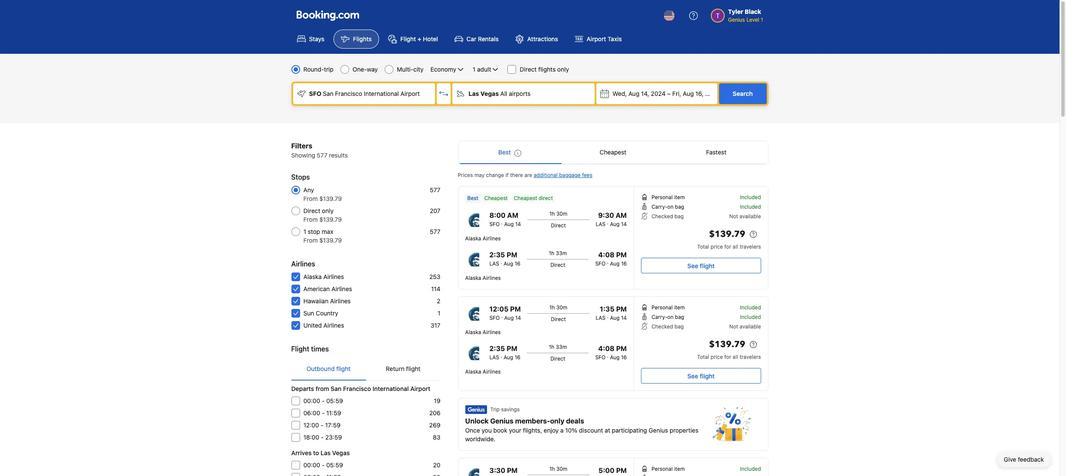 Task type: locate. For each thing, give the bounding box(es) containing it.
sfo inside '12:05 pm sfo . aug 14'
[[490, 315, 500, 321]]

1 vertical spatial tab list
[[291, 358, 441, 381]]

1 vertical spatial 1h 30m
[[550, 304, 568, 311]]

item
[[675, 194, 685, 200], [675, 304, 685, 311], [675, 466, 685, 472]]

departs from san francisco international airport
[[291, 385, 431, 392]]

filters showing 577 results
[[291, 142, 348, 159]]

2024 left –
[[651, 90, 666, 97]]

0 vertical spatial 2:35 pm las . aug 16
[[490, 251, 521, 267]]

$139.79
[[320, 195, 342, 202], [320, 216, 342, 223], [710, 228, 746, 240], [320, 237, 342, 244], [710, 339, 746, 350]]

2:35 pm las . aug 16 down 8:00 am sfo . aug 14
[[490, 251, 521, 267]]

see flight for first $139.79 region from the bottom of the page
[[688, 372, 715, 380]]

2 1h 30m from the top
[[550, 304, 568, 311]]

0 vertical spatial all
[[733, 243, 739, 250]]

14 inside 1:35 pm las . aug 14
[[621, 315, 627, 321]]

0 vertical spatial available
[[740, 213, 761, 220]]

- for 83
[[321, 434, 324, 441]]

1 carry- from the top
[[652, 204, 668, 210]]

0 vertical spatial 4:08 pm sfo . aug 16
[[596, 251, 627, 267]]

1 personal item from the top
[[652, 194, 685, 200]]

14 inside 8:00 am sfo . aug 14
[[516, 221, 521, 227]]

1 vertical spatial checked
[[652, 323, 673, 330]]

1 vertical spatial 2:35
[[490, 345, 505, 352]]

0 vertical spatial 05:59
[[326, 397, 343, 404]]

1 inside dropdown button
[[473, 66, 476, 73]]

alaska airlines
[[465, 235, 501, 242], [304, 273, 344, 280], [465, 275, 501, 281], [465, 329, 501, 335], [465, 368, 501, 375]]

1h 30m for 8:00 am
[[550, 210, 568, 217]]

05:59 for las
[[326, 461, 343, 469]]

direct
[[539, 195, 553, 201]]

0 vertical spatial item
[[675, 194, 685, 200]]

577 down 207
[[430, 228, 441, 235]]

2 personal item from the top
[[652, 304, 685, 311]]

1 from from the top
[[304, 195, 318, 202]]

1 00:00 from the top
[[304, 397, 320, 404]]

2 00:00 from the top
[[304, 461, 320, 469]]

0 vertical spatial from
[[304, 195, 318, 202]]

1 horizontal spatial genius
[[649, 427, 668, 434]]

- left '17:59'
[[321, 421, 324, 429]]

14 inside 9:30 am las . aug 14
[[621, 221, 627, 227]]

9:30
[[599, 211, 614, 219]]

pm right 1:35 on the right bottom of the page
[[616, 305, 627, 313]]

1 not available from the top
[[730, 213, 761, 220]]

1 included from the top
[[740, 194, 761, 200]]

pm inside 1:35 pm las . aug 14
[[616, 305, 627, 313]]

direct only from $139.79
[[304, 207, 342, 223]]

1h 30m for 12:05 pm
[[550, 304, 568, 311]]

rentals
[[478, 35, 499, 43]]

genius left properties
[[649, 427, 668, 434]]

0 vertical spatial 30m
[[557, 210, 568, 217]]

1 horizontal spatial tab list
[[458, 141, 768, 164]]

0 vertical spatial 1h 30m
[[550, 210, 568, 217]]

not available for first $139.79 region
[[730, 213, 761, 220]]

1 vertical spatial 05:59
[[326, 461, 343, 469]]

- down from
[[322, 397, 325, 404]]

2:35 pm las . aug 16
[[490, 251, 521, 267], [490, 345, 521, 361]]

0 vertical spatial on
[[668, 204, 674, 210]]

feedback
[[1019, 456, 1045, 463]]

1 vertical spatial international
[[373, 385, 409, 392]]

1 vertical spatial personal item
[[652, 304, 685, 311]]

$139.79 inside the any from $139.79
[[320, 195, 342, 202]]

2 horizontal spatial cheapest
[[600, 148, 627, 156]]

2:35 down 8:00 am sfo . aug 14
[[490, 251, 505, 259]]

las right to in the left bottom of the page
[[321, 449, 331, 457]]

4:08 pm sfo . aug 16
[[596, 251, 627, 267], [596, 345, 627, 361]]

3 30m from the top
[[557, 466, 568, 472]]

1 05:59 from the top
[[326, 397, 343, 404]]

las inside 9:30 am las . aug 14
[[596, 221, 606, 227]]

14,
[[641, 90, 650, 97]]

0 vertical spatial carry-on bag
[[652, 204, 685, 210]]

hawaiian airlines
[[304, 297, 351, 305]]

wed, aug 14, 2024 – fri, aug 16, 2024 button
[[597, 83, 720, 104]]

1 personal from the top
[[652, 194, 673, 200]]

1 vertical spatial 30m
[[557, 304, 568, 311]]

2:35 down '12:05 pm sfo . aug 14'
[[490, 345, 505, 352]]

am inside 9:30 am las . aug 14
[[616, 211, 627, 219]]

1 vertical spatial $139.79 region
[[642, 338, 761, 353]]

. inside 1:35 pm las . aug 14
[[607, 313, 609, 319]]

1 horizontal spatial flight
[[401, 35, 416, 43]]

–
[[668, 90, 671, 97]]

0 vertical spatial travelers
[[740, 243, 761, 250]]

05:59 down arrives to las vegas
[[326, 461, 343, 469]]

0 vertical spatial price
[[711, 243, 723, 250]]

tab list up departs from san francisco international airport at bottom left
[[291, 358, 441, 381]]

207
[[430, 207, 441, 214]]

30m for 9:30 am
[[557, 210, 568, 217]]

0 vertical spatial san
[[323, 90, 334, 97]]

fri,
[[673, 90, 682, 97]]

am inside 8:00 am sfo . aug 14
[[508, 211, 519, 219]]

1 horizontal spatial 2024
[[706, 90, 720, 97]]

2 checked bag from the top
[[652, 323, 684, 330]]

1 vertical spatial 4:08
[[599, 345, 615, 352]]

05:59 for san
[[326, 397, 343, 404]]

2 $139.79 region from the top
[[642, 338, 761, 353]]

0 vertical spatial checked
[[652, 213, 673, 220]]

00:00 - 05:59 down from
[[304, 397, 343, 404]]

only down the any from $139.79
[[322, 207, 334, 214]]

1 left adult
[[473, 66, 476, 73]]

cheapest direct
[[514, 195, 553, 201]]

- for 20
[[322, 461, 325, 469]]

1 left stop
[[304, 228, 306, 235]]

0 horizontal spatial genius
[[491, 417, 514, 425]]

+
[[418, 35, 422, 43]]

carry-on bag
[[652, 204, 685, 210], [652, 314, 685, 320]]

0 vertical spatial carry-
[[652, 204, 668, 210]]

all
[[501, 90, 508, 97]]

17:59
[[325, 421, 341, 429]]

pm down 8:00 am sfo . aug 14
[[507, 251, 518, 259]]

car rentals
[[467, 35, 499, 43]]

1 vertical spatial 00:00 - 05:59
[[304, 461, 343, 469]]

pm inside '12:05 pm sfo . aug 14'
[[510, 305, 521, 313]]

2 00:00 - 05:59 from the top
[[304, 461, 343, 469]]

to
[[313, 449, 319, 457]]

tab list containing best
[[458, 141, 768, 164]]

checked bag for first $139.79 region
[[652, 213, 684, 220]]

1 vertical spatial 1h 33m
[[549, 344, 567, 350]]

am right 9:30
[[616, 211, 627, 219]]

1 on from the top
[[668, 204, 674, 210]]

3 personal from the top
[[652, 466, 673, 472]]

19
[[434, 397, 441, 404]]

2 vertical spatial 577
[[430, 228, 441, 235]]

2 am from the left
[[616, 211, 627, 219]]

additional baggage fees link
[[534, 172, 593, 178]]

airport down the "multi-city"
[[401, 90, 420, 97]]

1 carry-on bag from the top
[[652, 204, 685, 210]]

see flight button for first $139.79 region
[[642, 258, 761, 273]]

577 for any from $139.79
[[430, 186, 441, 194]]

12:00 - 17:59
[[304, 421, 341, 429]]

1 vertical spatial 4:08 pm sfo . aug 16
[[596, 345, 627, 361]]

total
[[698, 243, 710, 250], [698, 354, 710, 360]]

0 vertical spatial not available
[[730, 213, 761, 220]]

flight left +
[[401, 35, 416, 43]]

item for first $139.79 region
[[675, 194, 685, 200]]

you
[[482, 427, 492, 434]]

1 vertical spatial carry-
[[652, 314, 668, 320]]

0 horizontal spatial 2024
[[651, 90, 666, 97]]

0 vertical spatial vegas
[[481, 90, 499, 97]]

best down may
[[468, 195, 479, 201]]

available
[[740, 213, 761, 220], [740, 323, 761, 330]]

black
[[745, 8, 762, 15]]

adult
[[477, 66, 491, 73]]

san
[[323, 90, 334, 97], [331, 385, 342, 392]]

18:00
[[304, 434, 319, 441]]

1 vertical spatial from
[[304, 216, 318, 223]]

any
[[304, 186, 314, 194]]

vegas down the 23:59
[[332, 449, 350, 457]]

577
[[317, 151, 328, 159], [430, 186, 441, 194], [430, 228, 441, 235]]

2 05:59 from the top
[[326, 461, 343, 469]]

1 vertical spatial see flight button
[[642, 368, 761, 384]]

2:35
[[490, 251, 505, 259], [490, 345, 505, 352]]

0 vertical spatial 4:08
[[599, 251, 615, 259]]

1 vertical spatial personal
[[652, 304, 673, 311]]

1 vertical spatial total price for all travelers
[[698, 354, 761, 360]]

tab list up fees
[[458, 141, 768, 164]]

airlines up trip
[[483, 368, 501, 375]]

269
[[429, 421, 441, 429]]

4:08
[[599, 251, 615, 259], [599, 345, 615, 352]]

1 vertical spatial 33m
[[556, 344, 567, 350]]

aug inside 8:00 am sfo . aug 14
[[505, 221, 514, 227]]

times
[[311, 345, 329, 353]]

2024 right 16,
[[706, 90, 720, 97]]

2 not available from the top
[[730, 323, 761, 330]]

way
[[367, 66, 378, 73]]

577 left results
[[317, 151, 328, 159]]

if
[[506, 172, 509, 178]]

00:00 down to in the left bottom of the page
[[304, 461, 320, 469]]

vegas
[[481, 90, 499, 97], [332, 449, 350, 457]]

4:08 pm sfo . aug 16 down 1:35 pm las . aug 14
[[596, 345, 627, 361]]

1 4:08 from the top
[[599, 251, 615, 259]]

only up a
[[550, 417, 565, 425]]

1 $139.79 region from the top
[[642, 227, 761, 243]]

00:00 - 05:59 down arrives to las vegas
[[304, 461, 343, 469]]

2 item from the top
[[675, 304, 685, 311]]

2 33m from the top
[[556, 344, 567, 350]]

2 30m from the top
[[557, 304, 568, 311]]

0 vertical spatial $139.79 region
[[642, 227, 761, 243]]

tab list for 00:00 - 05:59
[[291, 358, 441, 381]]

1 vertical spatial available
[[740, 323, 761, 330]]

may
[[475, 172, 485, 178]]

am right 8:00
[[508, 211, 519, 219]]

2 vertical spatial genius
[[649, 427, 668, 434]]

san right from
[[331, 385, 342, 392]]

1 vertical spatial carry-on bag
[[652, 314, 685, 320]]

only
[[558, 66, 569, 73], [322, 207, 334, 214], [550, 417, 565, 425]]

alaska airlines up "american airlines" at the left of the page
[[304, 273, 344, 280]]

$139.79 region
[[642, 227, 761, 243], [642, 338, 761, 353]]

1 vertical spatial not available
[[730, 323, 761, 330]]

1 vertical spatial 00:00
[[304, 461, 320, 469]]

pm right 5:00
[[616, 467, 627, 474]]

2 horizontal spatial genius
[[729, 16, 745, 23]]

2 vertical spatial 30m
[[557, 466, 568, 472]]

tab list containing outbound flight
[[291, 358, 441, 381]]

0 horizontal spatial flight
[[291, 345, 309, 353]]

outbound
[[307, 365, 335, 372]]

- for 206
[[322, 409, 325, 417]]

airlines up 12:05
[[483, 275, 501, 281]]

airport taxis
[[587, 35, 622, 43]]

0 vertical spatial flight
[[401, 35, 416, 43]]

0 vertical spatial international
[[364, 90, 399, 97]]

1 30m from the top
[[557, 210, 568, 217]]

2 vertical spatial personal
[[652, 466, 673, 472]]

direct inside direct only from $139.79
[[304, 207, 320, 214]]

- down arrives to las vegas
[[322, 461, 325, 469]]

2 vertical spatial from
[[304, 237, 318, 244]]

filters
[[291, 142, 313, 150]]

airport down the return flight button
[[411, 385, 431, 392]]

pm down 9:30 am las . aug 14
[[616, 251, 627, 259]]

5:00
[[599, 467, 615, 474]]

pm down '12:05 pm sfo . aug 14'
[[507, 345, 518, 352]]

1 vertical spatial see flight
[[688, 372, 715, 380]]

1 checked bag from the top
[[652, 213, 684, 220]]

18:00 - 23:59
[[304, 434, 342, 441]]

1 horizontal spatial cheapest
[[514, 195, 538, 201]]

best image
[[515, 150, 522, 157], [515, 150, 522, 157]]

1 horizontal spatial am
[[616, 211, 627, 219]]

search
[[733, 90, 753, 97]]

2024
[[651, 90, 666, 97], [706, 90, 720, 97]]

unlock
[[465, 417, 489, 425]]

international down "return"
[[373, 385, 409, 392]]

1 am from the left
[[508, 211, 519, 219]]

-
[[322, 397, 325, 404], [322, 409, 325, 417], [321, 421, 324, 429], [321, 434, 324, 441], [322, 461, 325, 469]]

0 horizontal spatial best
[[468, 195, 479, 201]]

sfo san francisco international airport
[[309, 90, 420, 97]]

0 vertical spatial 00:00 - 05:59
[[304, 397, 343, 404]]

francisco down one-
[[335, 90, 362, 97]]

1 vertical spatial on
[[668, 314, 674, 320]]

1 vertical spatial total
[[698, 354, 710, 360]]

from down any
[[304, 195, 318, 202]]

1 vertical spatial item
[[675, 304, 685, 311]]

prices
[[458, 172, 473, 178]]

airlines up hawaiian airlines
[[332, 285, 352, 292]]

1 for 1 stop max from $139.79
[[304, 228, 306, 235]]

0 horizontal spatial tab list
[[291, 358, 441, 381]]

2 vertical spatial 1h 30m
[[550, 466, 568, 472]]

for for first $139.79 region
[[725, 243, 732, 250]]

city
[[414, 66, 424, 73]]

2 price from the top
[[711, 354, 723, 360]]

united
[[304, 322, 322, 329]]

showing
[[291, 151, 315, 159]]

best up if
[[499, 148, 511, 156]]

booking.com logo image
[[297, 10, 359, 21], [297, 10, 359, 21]]

00:00 for arrives
[[304, 461, 320, 469]]

0 vertical spatial airport
[[587, 35, 606, 43]]

2 see flight from the top
[[688, 372, 715, 380]]

1 right level on the top of the page
[[761, 16, 764, 23]]

on for first $139.79 region from the bottom of the page
[[668, 314, 674, 320]]

1 2:35 from the top
[[490, 251, 505, 259]]

1 vertical spatial only
[[322, 207, 334, 214]]

pm right 12:05
[[510, 305, 521, 313]]

return
[[386, 365, 405, 372]]

1 item from the top
[[675, 194, 685, 200]]

1 horizontal spatial best
[[499, 148, 511, 156]]

las down the 1 adult
[[469, 90, 479, 97]]

14 for 8:00 am
[[516, 221, 521, 227]]

2:35 pm las . aug 16 down '12:05 pm sfo . aug 14'
[[490, 345, 521, 361]]

car rentals link
[[447, 30, 506, 49]]

1 down 2
[[438, 309, 441, 317]]

0 vertical spatial checked bag
[[652, 213, 684, 220]]

alaska airlines down 8:00
[[465, 235, 501, 242]]

0 vertical spatial best
[[499, 148, 511, 156]]

travelers
[[740, 243, 761, 250], [740, 354, 761, 360]]

00:00 up 06:00
[[304, 397, 320, 404]]

0 vertical spatial total
[[698, 243, 710, 250]]

2 checked from the top
[[652, 323, 673, 330]]

genius down tyler
[[729, 16, 745, 23]]

00:00 for departs
[[304, 397, 320, 404]]

only inside the unlock genius members-only deals once you book your flights, enjoy a 10% discount at participating genius properties worldwide.
[[550, 417, 565, 425]]

from inside 1 stop max from $139.79
[[304, 237, 318, 244]]

2 for from the top
[[725, 354, 732, 360]]

0 vertical spatial 2:35
[[490, 251, 505, 259]]

2 personal from the top
[[652, 304, 673, 311]]

4:08 down 9:30 am las . aug 14
[[599, 251, 615, 259]]

0 vertical spatial see flight button
[[642, 258, 761, 273]]

genius inside tyler black genius level 1
[[729, 16, 745, 23]]

included
[[740, 194, 761, 200], [740, 204, 761, 210], [740, 304, 761, 311], [740, 314, 761, 320], [740, 466, 761, 472]]

1 vertical spatial for
[[725, 354, 732, 360]]

san down trip
[[323, 90, 334, 97]]

stays
[[309, 35, 325, 43]]

4:08 down 1:35 pm las . aug 14
[[599, 345, 615, 352]]

return flight button
[[366, 358, 441, 380]]

stays link
[[290, 30, 332, 49]]

2 available from the top
[[740, 323, 761, 330]]

alaska airlines down 12:05
[[465, 329, 501, 335]]

114
[[431, 285, 441, 292]]

1 vertical spatial checked bag
[[652, 323, 684, 330]]

2 see flight button from the top
[[642, 368, 761, 384]]

1 inside 1 stop max from $139.79
[[304, 228, 306, 235]]

1 see flight button from the top
[[642, 258, 761, 273]]

1 price from the top
[[711, 243, 723, 250]]

direct
[[520, 66, 537, 73], [304, 207, 320, 214], [551, 222, 566, 229], [551, 262, 566, 268], [551, 316, 566, 322], [551, 355, 566, 362]]

1 see flight from the top
[[688, 262, 715, 269]]

0 horizontal spatial las
[[321, 449, 331, 457]]

2 vertical spatial only
[[550, 417, 565, 425]]

- right 18:00
[[321, 434, 324, 441]]

flight inside button
[[406, 365, 421, 372]]

577 inside filters showing 577 results
[[317, 151, 328, 159]]

flight inside 'button'
[[336, 365, 351, 372]]

1 for from the top
[[725, 243, 732, 250]]

airport left taxis
[[587, 35, 606, 43]]

tab list
[[458, 141, 768, 164], [291, 358, 441, 381]]

4:08 pm sfo . aug 16 down 9:30 am las . aug 14
[[596, 251, 627, 267]]

deals
[[566, 417, 584, 425]]

1 00:00 - 05:59 from the top
[[304, 397, 343, 404]]

0 vertical spatial not
[[730, 213, 739, 220]]

bag
[[675, 204, 685, 210], [675, 213, 684, 220], [675, 314, 685, 320], [675, 323, 684, 330]]

1 vertical spatial all
[[733, 354, 739, 360]]

1 vertical spatial flight
[[291, 345, 309, 353]]

2 travelers from the top
[[740, 354, 761, 360]]

05:59 up 11:59 at the left bottom
[[326, 397, 343, 404]]

flight inside 'link'
[[401, 35, 416, 43]]

2 from from the top
[[304, 216, 318, 223]]

stop
[[308, 228, 320, 235]]

1h
[[550, 210, 555, 217], [549, 250, 555, 256], [550, 304, 555, 311], [549, 344, 555, 350], [550, 466, 555, 472]]

3 from from the top
[[304, 237, 318, 244]]

from up stop
[[304, 216, 318, 223]]

genius image
[[465, 405, 487, 414], [465, 405, 487, 414], [713, 407, 751, 442]]

wed, aug 14, 2024 – fri, aug 16, 2024
[[613, 90, 720, 97]]

1 available from the top
[[740, 213, 761, 220]]

francisco down outbound flight 'button'
[[343, 385, 371, 392]]

flight left times
[[291, 345, 309, 353]]

return flight
[[386, 365, 421, 372]]

vegas left all
[[481, 90, 499, 97]]

0 vertical spatial personal item
[[652, 194, 685, 200]]

pm
[[507, 251, 518, 259], [616, 251, 627, 259], [510, 305, 521, 313], [616, 305, 627, 313], [507, 345, 518, 352], [616, 345, 627, 352], [507, 467, 518, 474], [616, 467, 627, 474]]

airlines up "american airlines" at the left of the page
[[324, 273, 344, 280]]

best inside button
[[499, 148, 511, 156]]

14 inside '12:05 pm sfo . aug 14'
[[516, 315, 521, 321]]

0 vertical spatial 577
[[317, 151, 328, 159]]

- left 11:59 at the left bottom
[[322, 409, 325, 417]]

cheapest inside cheapest button
[[600, 148, 627, 156]]

577 up 207
[[430, 186, 441, 194]]

international down the 'way'
[[364, 90, 399, 97]]

2 2:35 from the top
[[490, 345, 505, 352]]

1 vertical spatial francisco
[[343, 385, 371, 392]]

0 vertical spatial 00:00
[[304, 397, 320, 404]]

pm right 3:30
[[507, 467, 518, 474]]

2 see from the top
[[688, 372, 699, 380]]

0 vertical spatial see flight
[[688, 262, 715, 269]]

genius up book
[[491, 417, 514, 425]]

1 vertical spatial not
[[730, 323, 739, 330]]

airlines down '12:05 pm sfo . aug 14'
[[483, 329, 501, 335]]

from down stop
[[304, 237, 318, 244]]

2 on from the top
[[668, 314, 674, 320]]

0 vertical spatial genius
[[729, 16, 745, 23]]

personal item
[[652, 194, 685, 200], [652, 304, 685, 311], [652, 466, 685, 472]]

participating
[[612, 427, 647, 434]]

flight times
[[291, 345, 329, 353]]

1 1h 30m from the top
[[550, 210, 568, 217]]

2 all from the top
[[733, 354, 739, 360]]

attractions
[[528, 35, 558, 43]]

see flight
[[688, 262, 715, 269], [688, 372, 715, 380]]

. inside 9:30 am las . aug 14
[[607, 219, 609, 226]]

only right flights
[[558, 66, 569, 73]]

once
[[465, 427, 480, 434]]

from
[[304, 195, 318, 202], [304, 216, 318, 223], [304, 237, 318, 244]]



Task type: describe. For each thing, give the bounding box(es) containing it.
14 for 1:35 pm
[[621, 315, 627, 321]]

1 all from the top
[[733, 243, 739, 250]]

2 4:08 pm sfo . aug 16 from the top
[[596, 345, 627, 361]]

3:30
[[490, 467, 506, 474]]

3 item from the top
[[675, 466, 685, 472]]

unlock genius members-only deals once you book your flights, enjoy a 10% discount at participating genius properties worldwide.
[[465, 417, 699, 443]]

2 carry-on bag from the top
[[652, 314, 685, 320]]

aug inside '12:05 pm sfo . aug 14'
[[505, 315, 514, 321]]

5 included from the top
[[740, 466, 761, 472]]

12:05 pm sfo . aug 14
[[490, 305, 521, 321]]

206
[[430, 409, 441, 417]]

2 total from the top
[[698, 354, 710, 360]]

prices may change if there are additional baggage fees
[[458, 172, 593, 178]]

1 vertical spatial san
[[331, 385, 342, 392]]

flight + hotel link
[[381, 30, 446, 49]]

1 for 1 adult
[[473, 66, 476, 73]]

give
[[1005, 456, 1017, 463]]

1 1h 33m from the top
[[549, 250, 567, 256]]

10%
[[566, 427, 578, 434]]

economy
[[431, 66, 457, 73]]

00:00 - 05:59 for to
[[304, 461, 343, 469]]

not available for first $139.79 region from the bottom of the page
[[730, 323, 761, 330]]

1 vertical spatial best
[[468, 195, 479, 201]]

see flight button for first $139.79 region from the bottom of the page
[[642, 368, 761, 384]]

hotel
[[423, 35, 438, 43]]

arrives
[[291, 449, 312, 457]]

additional
[[534, 172, 558, 178]]

1 horizontal spatial vegas
[[481, 90, 499, 97]]

1:35
[[600, 305, 615, 313]]

from inside the any from $139.79
[[304, 195, 318, 202]]

2 included from the top
[[740, 204, 761, 210]]

0 vertical spatial only
[[558, 66, 569, 73]]

11:59
[[326, 409, 341, 417]]

1 vertical spatial las
[[321, 449, 331, 457]]

give feedback button
[[998, 452, 1052, 467]]

pm down 1:35 pm las . aug 14
[[616, 345, 627, 352]]

2 2024 from the left
[[706, 90, 720, 97]]

see flight for first $139.79 region
[[688, 262, 715, 269]]

your
[[509, 427, 522, 434]]

search button
[[719, 83, 767, 104]]

discount
[[579, 427, 603, 434]]

$139.79 inside 1 stop max from $139.79
[[320, 237, 342, 244]]

1 2024 from the left
[[651, 90, 666, 97]]

12:00
[[304, 421, 319, 429]]

tab list for alaska airlines
[[458, 141, 768, 164]]

2 2:35 pm las . aug 16 from the top
[[490, 345, 521, 361]]

83
[[433, 434, 441, 441]]

1 total from the top
[[698, 243, 710, 250]]

airport taxis link
[[567, 30, 630, 49]]

1 travelers from the top
[[740, 243, 761, 250]]

0 horizontal spatial vegas
[[332, 449, 350, 457]]

savings
[[501, 406, 520, 413]]

aug inside 9:30 am las . aug 14
[[610, 221, 620, 227]]

- for 19
[[322, 397, 325, 404]]

book
[[494, 427, 508, 434]]

multi-
[[397, 66, 414, 73]]

1 vertical spatial genius
[[491, 417, 514, 425]]

only inside direct only from $139.79
[[322, 207, 334, 214]]

arrives to las vegas
[[291, 449, 350, 457]]

- for 269
[[321, 421, 324, 429]]

flight for flight times
[[291, 345, 309, 353]]

$139.79 inside direct only from $139.79
[[320, 216, 342, 223]]

14 for 9:30 am
[[621, 221, 627, 227]]

06:00 - 11:59
[[304, 409, 341, 417]]

outbound flight button
[[291, 358, 366, 380]]

1 2:35 pm las . aug 16 from the top
[[490, 251, 521, 267]]

. inside 8:00 am sfo . aug 14
[[501, 219, 503, 226]]

stops
[[291, 173, 310, 181]]

airlines up american
[[291, 260, 315, 268]]

. inside '12:05 pm sfo . aug 14'
[[501, 313, 503, 319]]

2 1h 33m from the top
[[549, 344, 567, 350]]

flights
[[539, 66, 556, 73]]

23:59
[[325, 434, 342, 441]]

airlines down the country
[[324, 322, 344, 329]]

577 for 1 stop max from $139.79
[[430, 228, 441, 235]]

1 for 1
[[438, 309, 441, 317]]

12:05
[[490, 305, 509, 313]]

a
[[561, 427, 564, 434]]

1 not from the top
[[730, 213, 739, 220]]

alaska airlines up trip
[[465, 368, 501, 375]]

any from $139.79
[[304, 186, 342, 202]]

at
[[605, 427, 611, 434]]

for for first $139.79 region from the bottom of the page
[[725, 354, 732, 360]]

am for 8:00 am
[[508, 211, 519, 219]]

cheapest button
[[562, 141, 665, 164]]

from inside direct only from $139.79
[[304, 216, 318, 223]]

las inside 1:35 pm las . aug 14
[[596, 315, 606, 321]]

0 vertical spatial las
[[469, 90, 479, 97]]

airlines down 8:00 am sfo . aug 14
[[483, 235, 501, 242]]

2 total price for all travelers from the top
[[698, 354, 761, 360]]

3:30 pm
[[490, 467, 518, 474]]

317
[[431, 322, 441, 329]]

1 inside tyler black genius level 1
[[761, 16, 764, 23]]

2 not from the top
[[730, 323, 739, 330]]

30m for 1:35 pm
[[557, 304, 568, 311]]

1 total price for all travelers from the top
[[698, 243, 761, 250]]

0 vertical spatial francisco
[[335, 90, 362, 97]]

alaska airlines up 12:05
[[465, 275, 501, 281]]

multi-city
[[397, 66, 424, 73]]

4 included from the top
[[740, 314, 761, 320]]

2 carry- from the top
[[652, 314, 668, 320]]

las vegas all airports
[[469, 90, 531, 97]]

sfo inside 8:00 am sfo . aug 14
[[490, 221, 500, 227]]

flights
[[353, 35, 372, 43]]

2
[[437, 297, 441, 305]]

2 vertical spatial airport
[[411, 385, 431, 392]]

trip
[[324, 66, 334, 73]]

1:35 pm las . aug 14
[[596, 305, 627, 321]]

16,
[[696, 90, 704, 97]]

1 see from the top
[[688, 262, 699, 269]]

1 4:08 pm sfo . aug 16 from the top
[[596, 251, 627, 267]]

1 33m from the top
[[556, 250, 567, 256]]

flights link
[[334, 30, 379, 49]]

airlines down "american airlines" at the left of the page
[[330, 297, 351, 305]]

3 included from the top
[[740, 304, 761, 311]]

3 personal item from the top
[[652, 466, 685, 472]]

united airlines
[[304, 322, 344, 329]]

item for first $139.79 region from the bottom of the page
[[675, 304, 685, 311]]

2 4:08 from the top
[[599, 345, 615, 352]]

trip
[[491, 406, 500, 413]]

results
[[329, 151, 348, 159]]

3 1h 30m from the top
[[550, 466, 568, 472]]

253
[[430, 273, 441, 280]]

am for 9:30 am
[[616, 211, 627, 219]]

tyler
[[729, 8, 744, 15]]

round-trip
[[304, 66, 334, 73]]

attractions link
[[508, 30, 566, 49]]

one-
[[353, 66, 367, 73]]

from
[[316, 385, 329, 392]]

trip savings
[[491, 406, 520, 413]]

baggage
[[559, 172, 581, 178]]

flight + hotel
[[401, 35, 438, 43]]

1 stop max from $139.79
[[304, 228, 342, 244]]

1 checked from the top
[[652, 213, 673, 220]]

members-
[[515, 417, 550, 425]]

level
[[747, 16, 760, 23]]

checked bag for first $139.79 region from the bottom of the page
[[652, 323, 684, 330]]

country
[[316, 309, 338, 317]]

on for first $139.79 region
[[668, 204, 674, 210]]

00:00 - 05:59 for from
[[304, 397, 343, 404]]

8:00
[[490, 211, 506, 219]]

aug inside 1:35 pm las . aug 14
[[610, 315, 620, 321]]

direct flights only
[[520, 66, 569, 73]]

departs
[[291, 385, 314, 392]]

14 for 12:05 pm
[[516, 315, 521, 321]]

flight for flight + hotel
[[401, 35, 416, 43]]

1 vertical spatial airport
[[401, 90, 420, 97]]

are
[[525, 172, 532, 178]]

american airlines
[[304, 285, 352, 292]]

wed,
[[613, 90, 627, 97]]

0 horizontal spatial cheapest
[[485, 195, 508, 201]]

20
[[433, 461, 441, 469]]

hawaiian
[[304, 297, 329, 305]]



Task type: vqa. For each thing, say whether or not it's contained in the screenshot.
Included:
no



